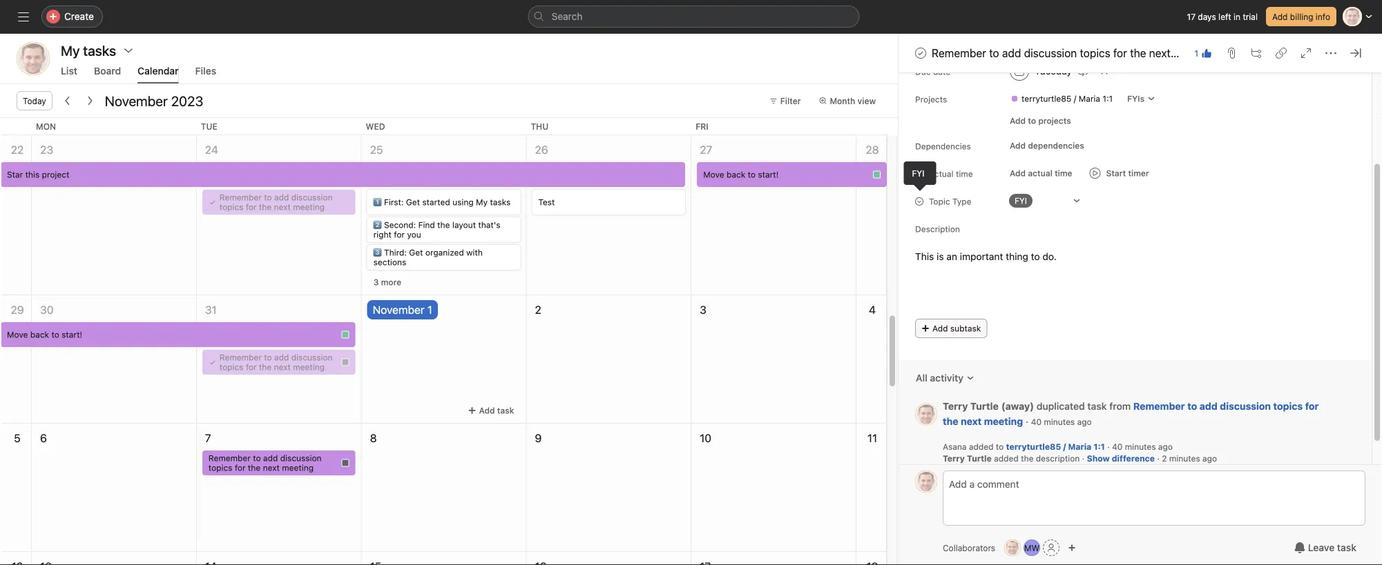 Task type: describe. For each thing, give the bounding box(es) containing it.
2️⃣
[[374, 220, 382, 230]]

start
[[1107, 169, 1127, 179]]

search list box
[[528, 6, 860, 28]]

23
[[40, 143, 53, 157]]

mw button
[[1024, 540, 1041, 557]]

1 inside button
[[1195, 48, 1199, 58]]

· down "(away)"
[[1026, 417, 1029, 428]]

all activity
[[916, 373, 964, 385]]

close details image
[[1351, 48, 1362, 59]]

more actions for this task image
[[1326, 48, 1337, 59]]

add to projects button
[[1004, 112, 1078, 131]]

1 vertical spatial terryturtle85
[[1007, 443, 1062, 453]]

third:
[[384, 248, 407, 258]]

filter button
[[763, 91, 807, 111]]

today
[[23, 96, 46, 106]]

Completed checkbox
[[913, 45, 929, 62]]

first:
[[384, 198, 404, 207]]

asana
[[943, 443, 967, 453]]

actual
[[1028, 169, 1053, 179]]

1 vertical spatial 1
[[428, 304, 433, 317]]

29
[[11, 304, 24, 317]]

2023
[[171, 93, 203, 109]]

3️⃣ third: get organized with sections
[[374, 248, 483, 267]]

topic
[[929, 197, 951, 207]]

0 horizontal spatial 2
[[535, 304, 542, 317]]

add for add task
[[479, 406, 495, 416]]

billing
[[1291, 12, 1314, 21]]

description
[[916, 225, 960, 235]]

calendar
[[138, 65, 179, 77]]

activity
[[930, 373, 964, 385]]

board
[[94, 65, 121, 77]]

7
[[205, 432, 211, 445]]

in
[[1234, 12, 1241, 21]]

all activity button
[[907, 367, 984, 391]]

fyi inside tooltip
[[912, 169, 925, 178]]

fyi inside dropdown button
[[1015, 197, 1028, 206]]

subtask
[[951, 324, 981, 334]]

move for 30
[[7, 330, 28, 340]]

1 button
[[1191, 44, 1217, 63]]

next month image
[[84, 95, 95, 106]]

search
[[552, 11, 583, 22]]

task for collaborators
[[1338, 543, 1357, 554]]

with
[[467, 248, 483, 258]]

show difference button
[[1087, 455, 1155, 464]]

3 for 3
[[700, 304, 707, 317]]

all
[[916, 373, 928, 385]]

november 1
[[373, 304, 433, 317]]

layout
[[452, 220, 476, 230]]

you
[[407, 230, 421, 240]]

find
[[418, 220, 435, 230]]

terry for terry turtle (away)
[[943, 401, 968, 413]]

0 vertical spatial terryturtle85 / maria 1:1 link
[[1005, 92, 1119, 106]]

fri
[[696, 122, 709, 131]]

0 vertical spatial added
[[969, 443, 994, 453]]

add task
[[479, 406, 514, 416]]

ago inside · 40 minutes ago
[[1078, 418, 1092, 428]]

the inside 2️⃣ second: find the layout that's right for you
[[438, 220, 450, 230]]

tuesday button
[[1004, 59, 1095, 84]]

dependencies
[[916, 142, 971, 152]]

attachments: add a file to this task, remember to add discussion topics for the next meeting image
[[1227, 48, 1238, 59]]

1 horizontal spatial 40
[[1113, 443, 1123, 453]]

repeats image
[[1078, 66, 1089, 77]]

2️⃣ second: find the layout that's right for you
[[374, 220, 501, 240]]

november for november 1
[[373, 304, 425, 317]]

3 more button
[[367, 273, 408, 292]]

0 vertical spatial 1:1
[[1103, 94, 1113, 104]]

start! for 30
[[62, 330, 82, 340]]

do.
[[1043, 252, 1057, 263]]

10
[[700, 432, 712, 445]]

difference
[[1112, 455, 1155, 464]]

fyi button
[[1004, 192, 1087, 211]]

today button
[[17, 91, 52, 111]]

40 inside · 40 minutes ago
[[1032, 418, 1042, 428]]

0 vertical spatial maria
[[1079, 94, 1101, 104]]

for inside 2️⃣ second: find the layout that's right for you
[[394, 230, 405, 240]]

that's
[[478, 220, 501, 230]]

1 vertical spatial added
[[995, 455, 1019, 464]]

create button
[[41, 6, 103, 28]]

1️⃣ first: get started using my tasks
[[374, 198, 511, 207]]

time inside dropdown button
[[1055, 169, 1073, 179]]

days
[[1198, 12, 1217, 21]]

5
[[14, 432, 21, 445]]

info
[[1316, 12, 1331, 21]]

1 vertical spatial ago
[[1159, 443, 1173, 453]]

list
[[61, 65, 77, 77]]

month view
[[830, 96, 876, 106]]

add billing info
[[1273, 12, 1331, 21]]

projects
[[1039, 116, 1072, 126]]

back for 30
[[30, 330, 49, 340]]

this
[[916, 252, 934, 263]]

type
[[953, 197, 972, 207]]

add for add dependencies
[[1010, 141, 1026, 151]]

3 more
[[374, 278, 402, 287]]

using
[[453, 198, 474, 207]]

add subtask button
[[916, 320, 988, 339]]

files
[[195, 65, 216, 77]]

this
[[25, 170, 40, 180]]

is
[[937, 252, 944, 263]]

expand sidebar image
[[18, 11, 29, 22]]

organized
[[426, 248, 464, 258]]

main content inside remember to add discussion topics for the next meeting dialog
[[899, 0, 1372, 495]]

get for started
[[406, 198, 420, 207]]

1 horizontal spatial /
[[1074, 94, 1077, 104]]

collaborators
[[943, 544, 996, 554]]

add to projects
[[1010, 116, 1072, 126]]

full screen image
[[1301, 48, 1312, 59]]

files link
[[195, 65, 216, 84]]

task for november 1
[[497, 406, 514, 416]]

start! for 27
[[758, 170, 779, 180]]

27
[[700, 143, 713, 157]]

· 40 minutes ago
[[1024, 417, 1092, 428]]

topic type
[[929, 197, 972, 207]]

3️⃣
[[374, 248, 382, 258]]

project
[[42, 170, 69, 180]]



Task type: locate. For each thing, give the bounding box(es) containing it.
get for organized
[[409, 248, 423, 258]]

november down 'calendar' 'link'
[[105, 93, 168, 109]]

terryturtle85 / maria 1:1 link up description
[[1007, 443, 1105, 453]]

1 horizontal spatial start!
[[758, 170, 779, 180]]

2 horizontal spatial minutes
[[1170, 455, 1201, 464]]

turtle down terry turtle (away)
[[967, 455, 992, 464]]

0 horizontal spatial minutes
[[1044, 418, 1075, 428]]

11
[[868, 432, 878, 445]]

0 horizontal spatial 40
[[1032, 418, 1042, 428]]

start timer
[[1107, 169, 1150, 179]]

remember to add discussion topics for the next meeting
[[932, 47, 1215, 60], [220, 193, 333, 212], [220, 353, 333, 372], [943, 401, 1319, 428], [209, 454, 322, 473]]

0 horizontal spatial november
[[105, 93, 168, 109]]

add subtask image
[[1251, 48, 1263, 59]]

previous month image
[[62, 95, 73, 106]]

0 horizontal spatial /
[[1064, 443, 1067, 453]]

turtle
[[971, 401, 999, 413], [967, 455, 992, 464]]

0 vertical spatial ago
[[1078, 418, 1092, 428]]

leave
[[1309, 543, 1335, 554]]

turtle for added
[[967, 455, 992, 464]]

8
[[370, 432, 377, 445]]

an
[[947, 252, 958, 263]]

remember to add discussion topics for the next meeting dialog
[[899, 0, 1383, 566]]

· up 'show' on the right of the page
[[1108, 443, 1110, 453]]

· left 'show' on the right of the page
[[1083, 455, 1085, 464]]

calendar link
[[138, 65, 179, 84]]

started
[[422, 198, 450, 207]]

2 inside remember to add discussion topics for the next meeting dialog
[[1162, 455, 1167, 464]]

to
[[990, 47, 1000, 60], [1028, 116, 1037, 126], [748, 170, 756, 180], [264, 193, 272, 202], [1031, 252, 1040, 263], [51, 330, 59, 340], [264, 353, 272, 363], [1188, 401, 1198, 413], [996, 443, 1004, 453], [253, 454, 261, 464]]

1 terry turtle link from the top
[[943, 401, 999, 413]]

add for add subtask
[[933, 324, 948, 334]]

add for add to projects
[[1010, 116, 1026, 126]]

mon
[[36, 122, 56, 131]]

move
[[704, 170, 725, 180], [7, 330, 28, 340]]

projects
[[916, 95, 948, 105]]

tue
[[201, 122, 217, 131]]

1 vertical spatial 2
[[1162, 455, 1167, 464]]

0 vertical spatial move back to start!
[[704, 170, 779, 180]]

back for 27
[[727, 170, 746, 180]]

time right actual at the top
[[956, 170, 973, 179]]

this is an important thing to do.
[[916, 252, 1057, 263]]

main content containing tuesday
[[899, 0, 1372, 495]]

terry turtle link for (away)
[[943, 401, 999, 413]]

maria down repeats icon
[[1079, 94, 1101, 104]]

add inside 'button'
[[1273, 12, 1288, 21]]

2 vertical spatial ago
[[1203, 455, 1218, 464]]

0 vertical spatial fyi
[[912, 169, 925, 178]]

add or remove collaborators image
[[1068, 545, 1077, 553]]

0 vertical spatial november
[[105, 93, 168, 109]]

wed
[[366, 122, 385, 131]]

fyi left actual at the top
[[912, 169, 925, 178]]

17 days left in trial
[[1188, 12, 1258, 21]]

terryturtle85 up description
[[1007, 443, 1062, 453]]

1 vertical spatial minutes
[[1126, 443, 1156, 453]]

november down more in the left of the page
[[373, 304, 425, 317]]

1 vertical spatial maria
[[1069, 443, 1092, 453]]

0 vertical spatial 3
[[374, 278, 379, 287]]

completed image
[[913, 45, 929, 62]]

1 vertical spatial 40
[[1113, 443, 1123, 453]]

1 vertical spatial back
[[30, 330, 49, 340]]

1 horizontal spatial 1
[[1195, 48, 1199, 58]]

terryturtle85 up add to projects button
[[1022, 94, 1072, 104]]

0 vertical spatial 40
[[1032, 418, 1042, 428]]

1 horizontal spatial november
[[373, 304, 425, 317]]

fyis button
[[1122, 89, 1162, 109]]

meeting
[[1174, 47, 1215, 60], [293, 202, 325, 212], [293, 363, 325, 372], [985, 417, 1024, 428], [282, 464, 314, 473]]

terry turtle link down activity on the bottom
[[943, 401, 999, 413]]

terry down activity on the bottom
[[943, 401, 968, 413]]

terry for terry turtle added the description · show difference · 2 minutes ago
[[943, 455, 965, 464]]

1 vertical spatial /
[[1064, 443, 1067, 453]]

0 horizontal spatial move back to start!
[[7, 330, 82, 340]]

2 horizontal spatial ago
[[1203, 455, 1218, 464]]

0 vertical spatial /
[[1074, 94, 1077, 104]]

0 vertical spatial move
[[704, 170, 725, 180]]

tt button
[[17, 42, 50, 75], [916, 404, 938, 426], [916, 471, 938, 493], [1005, 540, 1021, 557]]

add for add actual time
[[1010, 169, 1026, 179]]

40 up show difference button
[[1113, 443, 1123, 453]]

3 for 3 more
[[374, 278, 379, 287]]

add inside button
[[933, 324, 948, 334]]

more
[[381, 278, 402, 287]]

move back to start! down 30
[[7, 330, 82, 340]]

second:
[[384, 220, 416, 230]]

show options image
[[123, 45, 134, 56]]

0 vertical spatial 1
[[1195, 48, 1199, 58]]

terry turtle link down asana
[[943, 454, 992, 465]]

my
[[476, 198, 488, 207]]

0 vertical spatial turtle
[[971, 401, 999, 413]]

mw
[[1025, 544, 1040, 554]]

add dependencies button
[[1004, 136, 1091, 156]]

minutes up difference at right bottom
[[1126, 443, 1156, 453]]

thu
[[531, 122, 549, 131]]

add
[[1273, 12, 1288, 21], [1010, 116, 1026, 126], [1010, 141, 1026, 151], [1010, 169, 1026, 179], [933, 324, 948, 334], [479, 406, 495, 416]]

time right actual
[[1055, 169, 1073, 179]]

0 horizontal spatial fyi
[[912, 169, 925, 178]]

minutes inside · 40 minutes ago
[[1044, 418, 1075, 428]]

1 horizontal spatial task
[[1088, 401, 1107, 413]]

25
[[370, 143, 383, 157]]

31
[[205, 304, 217, 317]]

task inside 'button'
[[1338, 543, 1357, 554]]

1:1 up 'show' on the right of the page
[[1094, 443, 1105, 453]]

0 vertical spatial get
[[406, 198, 420, 207]]

leave task
[[1309, 543, 1357, 554]]

asana added to terryturtle85 / maria 1:1 · 40 minutes ago
[[943, 443, 1173, 453]]

trial
[[1243, 12, 1258, 21]]

26
[[535, 143, 548, 157]]

add inside remember to add discussion topics for the next meeting link
[[1200, 401, 1218, 413]]

add actual time button
[[1004, 164, 1079, 183]]

0 vertical spatial start!
[[758, 170, 779, 180]]

0 horizontal spatial start!
[[62, 330, 82, 340]]

filter
[[781, 96, 801, 106]]

1 vertical spatial terry
[[943, 455, 965, 464]]

0 vertical spatial minutes
[[1044, 418, 1075, 428]]

get right first:
[[406, 198, 420, 207]]

1 horizontal spatial time
[[1055, 169, 1073, 179]]

get inside 3️⃣ third: get organized with sections
[[409, 248, 423, 258]]

1 horizontal spatial move back to start!
[[704, 170, 779, 180]]

/ up description
[[1064, 443, 1067, 453]]

4
[[869, 304, 876, 317]]

1 horizontal spatial added
[[995, 455, 1019, 464]]

duplicated task from
[[1037, 401, 1134, 413]]

terryturtle85 / maria 1:1 link up projects
[[1005, 92, 1119, 106]]

added
[[969, 443, 994, 453], [995, 455, 1019, 464]]

0 horizontal spatial move
[[7, 330, 28, 340]]

add subtask
[[933, 324, 981, 334]]

0 horizontal spatial back
[[30, 330, 49, 340]]

24
[[205, 143, 218, 157]]

1 terry from the top
[[943, 401, 968, 413]]

0 vertical spatial terryturtle85
[[1022, 94, 1072, 104]]

1 vertical spatial terry turtle link
[[943, 454, 992, 465]]

terryturtle85
[[1022, 94, 1072, 104], [1007, 443, 1062, 453]]

add inside dropdown button
[[1010, 169, 1026, 179]]

fyi tooltip
[[904, 162, 937, 189]]

description
[[1036, 455, 1080, 464]]

star
[[7, 170, 23, 180]]

1 vertical spatial 3
[[700, 304, 707, 317]]

1 horizontal spatial 3
[[700, 304, 707, 317]]

due
[[916, 67, 931, 77]]

move for 27
[[704, 170, 725, 180]]

maria
[[1079, 94, 1101, 104], [1069, 443, 1092, 453]]

1 vertical spatial november
[[373, 304, 425, 317]]

star this project
[[7, 170, 69, 180]]

0 horizontal spatial 3
[[374, 278, 379, 287]]

task inside button
[[497, 406, 514, 416]]

40 down "(away)"
[[1032, 418, 1042, 428]]

0 vertical spatial terry
[[943, 401, 968, 413]]

1 horizontal spatial 2
[[1162, 455, 1167, 464]]

added right asana
[[969, 443, 994, 453]]

1 vertical spatial get
[[409, 248, 423, 258]]

2
[[535, 304, 542, 317], [1162, 455, 1167, 464]]

2 terry turtle link from the top
[[943, 454, 992, 465]]

terry turtle link for added the description
[[943, 454, 992, 465]]

1 left attachments: add a file to this task, remember to add discussion topics for the next meeting "icon"
[[1195, 48, 1199, 58]]

1 vertical spatial move back to start!
[[7, 330, 82, 340]]

3 inside button
[[374, 278, 379, 287]]

november for november 2023
[[105, 93, 168, 109]]

remember
[[932, 47, 987, 60], [220, 193, 262, 202], [220, 353, 262, 363], [1134, 401, 1186, 413], [209, 454, 251, 464]]

1️⃣
[[374, 198, 382, 207]]

show
[[1087, 455, 1110, 464]]

date
[[934, 67, 951, 77]]

added left description
[[995, 455, 1019, 464]]

/ down tuesday dropdown button
[[1074, 94, 1077, 104]]

1 vertical spatial move
[[7, 330, 28, 340]]

1 horizontal spatial minutes
[[1126, 443, 1156, 453]]

1 horizontal spatial move
[[704, 170, 725, 180]]

copy task link image
[[1276, 48, 1287, 59]]

move back to start! down the 27
[[704, 170, 779, 180]]

0 horizontal spatial added
[[969, 443, 994, 453]]

1 vertical spatial turtle
[[967, 455, 992, 464]]

move down the 27
[[704, 170, 725, 180]]

move back to start! for 30
[[7, 330, 82, 340]]

add actual time
[[1010, 169, 1073, 179]]

add for add billing info
[[1273, 12, 1288, 21]]

1 horizontal spatial ago
[[1159, 443, 1173, 453]]

get down you
[[409, 248, 423, 258]]

2 horizontal spatial task
[[1338, 543, 1357, 554]]

november
[[105, 93, 168, 109], [373, 304, 425, 317]]

turtle for (away)
[[971, 401, 999, 413]]

minutes right difference at right bottom
[[1170, 455, 1201, 464]]

dependencies
[[1028, 141, 1085, 151]]

17
[[1188, 12, 1196, 21]]

minutes down duplicated in the bottom of the page
[[1044, 418, 1075, 428]]

start!
[[758, 170, 779, 180], [62, 330, 82, 340]]

1 vertical spatial terryturtle85 / maria 1:1 link
[[1007, 443, 1105, 453]]

2 terry from the top
[[943, 455, 965, 464]]

1 down 3️⃣ third: get organized with sections
[[428, 304, 433, 317]]

0 horizontal spatial ago
[[1078, 418, 1092, 428]]

search button
[[528, 6, 860, 28]]

sections
[[374, 258, 407, 267]]

remember to add discussion topics for the next meeting link
[[943, 401, 1319, 428]]

left
[[1219, 12, 1232, 21]]

main content
[[899, 0, 1372, 495]]

0 horizontal spatial 1
[[428, 304, 433, 317]]

move down 29
[[7, 330, 28, 340]]

tt button inside main content
[[916, 404, 938, 426]]

2 vertical spatial minutes
[[1170, 455, 1201, 464]]

move back to start! for 27
[[704, 170, 779, 180]]

1 horizontal spatial back
[[727, 170, 746, 180]]

clear due date image
[[1101, 67, 1109, 76]]

maria up terry turtle added the description · show difference · 2 minutes ago
[[1069, 443, 1092, 453]]

fyi down add actual time
[[1015, 197, 1028, 206]]

list link
[[61, 65, 77, 84]]

0 horizontal spatial time
[[956, 170, 973, 179]]

0 vertical spatial terry turtle link
[[943, 401, 999, 413]]

1 vertical spatial 1:1
[[1094, 443, 1105, 453]]

to inside button
[[1028, 116, 1037, 126]]

from
[[1110, 401, 1131, 413]]

1:1 down the clear due date image
[[1103, 94, 1113, 104]]

create
[[64, 11, 94, 22]]

november 2023
[[105, 93, 203, 109]]

1 vertical spatial start!
[[62, 330, 82, 340]]

terry turtle added the description · show difference · 2 minutes ago
[[943, 455, 1218, 464]]

0 vertical spatial 2
[[535, 304, 542, 317]]

tasks
[[490, 198, 511, 207]]

start timer button
[[1085, 164, 1155, 183]]

0 horizontal spatial task
[[497, 406, 514, 416]]

· right difference at right bottom
[[1158, 455, 1160, 464]]

1 horizontal spatial fyi
[[1015, 197, 1028, 206]]

·
[[1026, 417, 1029, 428], [1108, 443, 1110, 453], [1083, 455, 1085, 464], [1158, 455, 1160, 464]]

0 vertical spatial back
[[727, 170, 746, 180]]

duplicated
[[1037, 401, 1085, 413]]

1 vertical spatial fyi
[[1015, 197, 1028, 206]]

28
[[866, 143, 879, 157]]

1:1
[[1103, 94, 1113, 104], [1094, 443, 1105, 453]]

add
[[1003, 47, 1022, 60], [274, 193, 289, 202], [274, 353, 289, 363], [1200, 401, 1218, 413], [263, 454, 278, 464]]

terry turtle (away)
[[943, 401, 1034, 413]]

terry down asana
[[943, 455, 965, 464]]

turtle left "(away)"
[[971, 401, 999, 413]]

the
[[1131, 47, 1147, 60], [259, 202, 272, 212], [438, 220, 450, 230], [259, 363, 272, 372], [943, 417, 959, 428], [1021, 455, 1034, 464], [248, 464, 261, 473]]



Task type: vqa. For each thing, say whether or not it's contained in the screenshot.
discussion inside the main content
yes



